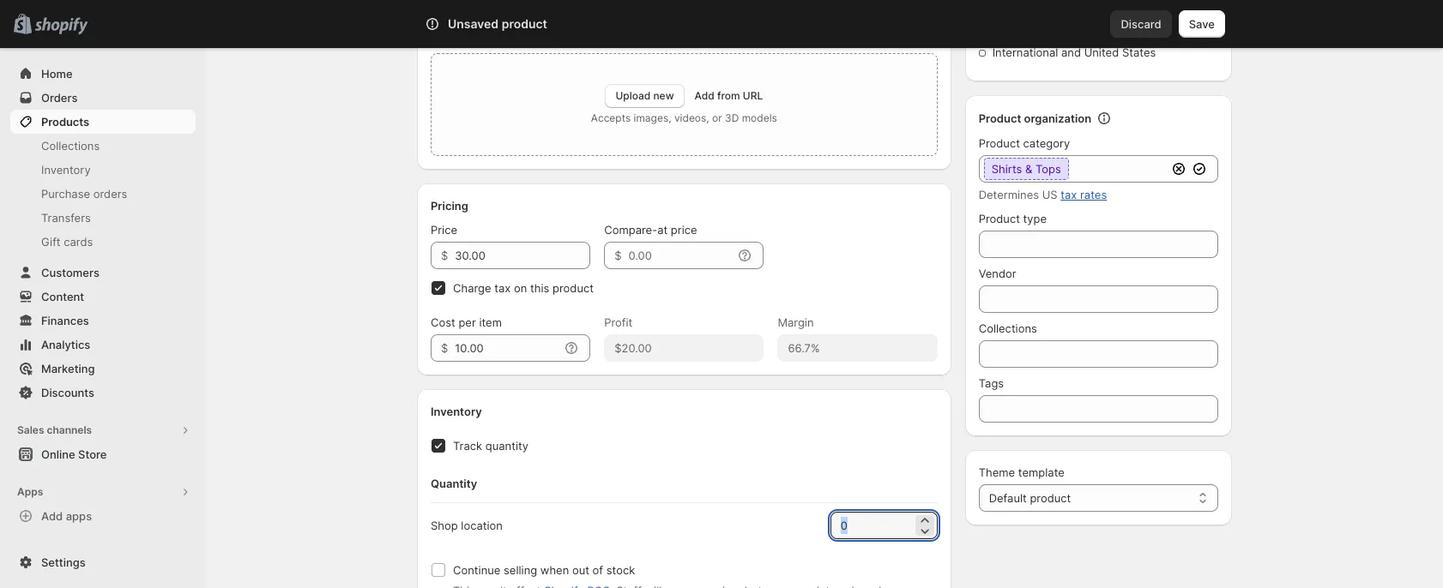 Task type: locate. For each thing, give the bounding box(es) containing it.
0 vertical spatial collections
[[41, 139, 100, 153]]

price
[[431, 223, 457, 237]]

shop
[[431, 519, 458, 533]]

tax left on
[[495, 282, 511, 295]]

product
[[979, 112, 1022, 125], [979, 136, 1020, 150], [979, 212, 1020, 226]]

purchase orders link
[[10, 182, 196, 206]]

cards
[[64, 235, 93, 249]]

item
[[479, 316, 502, 330]]

Price text field
[[455, 242, 591, 269]]

0 vertical spatial product
[[979, 112, 1022, 125]]

None number field
[[831, 512, 912, 540]]

2 product from the top
[[979, 136, 1020, 150]]

2 vertical spatial product
[[979, 212, 1020, 226]]

0 vertical spatial add
[[695, 89, 715, 102]]

Product category text field
[[979, 155, 1167, 183]]

collections link
[[10, 134, 196, 158]]

$
[[441, 249, 448, 263], [615, 249, 622, 263], [441, 342, 448, 355]]

apps
[[17, 486, 43, 499]]

0 vertical spatial tax
[[1061, 188, 1077, 202]]

at
[[658, 223, 668, 237]]

unsaved
[[448, 16, 499, 31]]

product right the this
[[553, 282, 594, 295]]

unsaved product
[[448, 16, 547, 31]]

tax
[[1061, 188, 1077, 202], [495, 282, 511, 295]]

0 horizontal spatial inventory
[[41, 163, 91, 177]]

transfers
[[41, 211, 91, 225]]

1 horizontal spatial tax
[[1061, 188, 1077, 202]]

determines
[[979, 188, 1039, 202]]

purchase orders
[[41, 187, 127, 201]]

inventory up 'purchase'
[[41, 163, 91, 177]]

product down template
[[1030, 492, 1071, 506]]

1 horizontal spatial product
[[553, 282, 594, 295]]

product for product category
[[979, 136, 1020, 150]]

1 vertical spatial add
[[41, 510, 63, 524]]

1 vertical spatial product
[[553, 282, 594, 295]]

Vendor text field
[[979, 286, 1219, 313]]

margin
[[778, 316, 814, 330]]

0 horizontal spatial collections
[[41, 139, 100, 153]]

per
[[459, 316, 476, 330]]

add left from
[[695, 89, 715, 102]]

category
[[1024, 136, 1071, 150]]

product up product category
[[979, 112, 1022, 125]]

add for add apps
[[41, 510, 63, 524]]

product for product organization
[[979, 112, 1022, 125]]

discard button
[[1111, 10, 1172, 38]]

online store button
[[0, 443, 206, 467]]

add inside button
[[41, 510, 63, 524]]

sales channels
[[17, 424, 92, 437]]

products link
[[10, 110, 196, 134]]

customers link
[[10, 261, 196, 285]]

default product
[[989, 492, 1071, 506]]

search
[[501, 17, 538, 31]]

Margin text field
[[778, 335, 938, 362]]

add from url button
[[695, 89, 763, 102]]

1 horizontal spatial add
[[695, 89, 715, 102]]

discounts
[[41, 386, 94, 400]]

or
[[712, 112, 722, 124]]

product right unsaved
[[502, 16, 547, 31]]

3 product from the top
[[979, 212, 1020, 226]]

determines us tax rates
[[979, 188, 1107, 202]]

us
[[1042, 188, 1058, 202]]

selling
[[504, 564, 537, 578]]

collections down vendor
[[979, 322, 1038, 336]]

0 horizontal spatial add
[[41, 510, 63, 524]]

url
[[743, 89, 763, 102]]

continue
[[453, 564, 501, 578]]

store
[[78, 448, 107, 462]]

of
[[593, 564, 603, 578]]

products
[[41, 115, 89, 129]]

0 horizontal spatial product
[[502, 16, 547, 31]]

sales channels button
[[10, 419, 196, 443]]

videos,
[[674, 112, 709, 124]]

collections
[[41, 139, 100, 153], [979, 322, 1038, 336]]

$ down cost
[[441, 342, 448, 355]]

inventory up track
[[431, 405, 482, 419]]

orders link
[[10, 86, 196, 110]]

0 horizontal spatial tax
[[495, 282, 511, 295]]

product down determines
[[979, 212, 1020, 226]]

0 vertical spatial product
[[502, 16, 547, 31]]

compare-
[[604, 223, 658, 237]]

$ down price
[[441, 249, 448, 263]]

1 product from the top
[[979, 112, 1022, 125]]

finances link
[[10, 309, 196, 333]]

1 vertical spatial product
[[979, 136, 1020, 150]]

international and united states
[[993, 45, 1156, 59]]

search button
[[473, 10, 971, 38]]

track quantity
[[453, 439, 529, 453]]

transfers link
[[10, 206, 196, 230]]

product down product organization
[[979, 136, 1020, 150]]

tax right us
[[1061, 188, 1077, 202]]

Profit text field
[[604, 335, 764, 362]]

Cost per item text field
[[455, 335, 560, 362]]

price
[[671, 223, 697, 237]]

charge
[[453, 282, 491, 295]]

inventory
[[41, 163, 91, 177], [431, 405, 482, 419]]

media
[[434, 24, 467, 38]]

1 horizontal spatial collections
[[979, 322, 1038, 336]]

content
[[41, 290, 84, 304]]

2 horizontal spatial product
[[1030, 492, 1071, 506]]

Tags text field
[[979, 396, 1219, 423]]

add
[[695, 89, 715, 102], [41, 510, 63, 524]]

vendor
[[979, 267, 1017, 281]]

2 vertical spatial product
[[1030, 492, 1071, 506]]

collections down products
[[41, 139, 100, 153]]

continue selling when out of stock
[[453, 564, 635, 578]]

3d
[[725, 112, 739, 124]]

add left apps at bottom left
[[41, 510, 63, 524]]

1 vertical spatial inventory
[[431, 405, 482, 419]]

channels
[[47, 424, 92, 437]]

gift cards
[[41, 235, 93, 249]]

$ down the compare-
[[615, 249, 622, 263]]

compare-at price
[[604, 223, 697, 237]]

save
[[1189, 17, 1215, 31]]

1 horizontal spatial inventory
[[431, 405, 482, 419]]



Task type: describe. For each thing, give the bounding box(es) containing it.
online store link
[[10, 443, 196, 467]]

out
[[572, 564, 590, 578]]

upload
[[616, 89, 651, 102]]

$ for price
[[441, 249, 448, 263]]

stock
[[607, 564, 635, 578]]

settings
[[41, 556, 86, 570]]

analytics link
[[10, 333, 196, 357]]

Collections text field
[[979, 341, 1219, 368]]

discard
[[1121, 17, 1162, 31]]

$ for cost per item
[[441, 342, 448, 355]]

location
[[461, 519, 503, 533]]

Compare-at price text field
[[629, 242, 733, 269]]

sales
[[17, 424, 44, 437]]

Product type text field
[[979, 231, 1219, 258]]

customers
[[41, 266, 100, 280]]

0 vertical spatial inventory
[[41, 163, 91, 177]]

purchase
[[41, 187, 90, 201]]

default
[[989, 492, 1027, 506]]

charge tax on this product
[[453, 282, 594, 295]]

tax rates link
[[1061, 188, 1107, 202]]

images,
[[634, 112, 672, 124]]

rates
[[1081, 188, 1107, 202]]

organization
[[1024, 112, 1092, 125]]

united
[[1085, 45, 1119, 59]]

on
[[514, 282, 527, 295]]

from
[[718, 89, 740, 102]]

orders
[[93, 187, 127, 201]]

add for add from url
[[695, 89, 715, 102]]

content link
[[10, 285, 196, 309]]

type
[[1024, 212, 1047, 226]]

home
[[41, 67, 73, 81]]

cost
[[431, 316, 456, 330]]

theme template
[[979, 466, 1065, 480]]

gift
[[41, 235, 61, 249]]

profit
[[604, 316, 633, 330]]

add from url
[[695, 89, 763, 102]]

states
[[1123, 45, 1156, 59]]

accepts images, videos, or 3d models
[[591, 112, 777, 124]]

1 vertical spatial collections
[[979, 322, 1038, 336]]

apps
[[66, 510, 92, 524]]

$ for compare-at price
[[615, 249, 622, 263]]

new
[[653, 89, 674, 102]]

1 vertical spatial tax
[[495, 282, 511, 295]]

finances
[[41, 314, 89, 328]]

pricing
[[431, 199, 468, 213]]

product type
[[979, 212, 1047, 226]]

cost per item
[[431, 316, 502, 330]]

online store
[[41, 448, 107, 462]]

product organization
[[979, 112, 1092, 125]]

accepts
[[591, 112, 631, 124]]

international
[[993, 45, 1058, 59]]

add apps button
[[10, 505, 196, 529]]

product for unsaved product
[[502, 16, 547, 31]]

and
[[1062, 45, 1081, 59]]

orders
[[41, 91, 78, 105]]

settings link
[[10, 551, 196, 575]]

inventory link
[[10, 158, 196, 182]]

tags
[[979, 377, 1004, 391]]

template
[[1019, 466, 1065, 480]]

online
[[41, 448, 75, 462]]

marketing
[[41, 362, 95, 376]]

marketing link
[[10, 357, 196, 381]]

product for product type
[[979, 212, 1020, 226]]

shopify image
[[35, 18, 88, 35]]

upload new
[[616, 89, 674, 102]]

save button
[[1179, 10, 1226, 38]]

apps button
[[10, 481, 196, 505]]

product category
[[979, 136, 1071, 150]]

quantity
[[431, 477, 477, 491]]

analytics
[[41, 338, 90, 352]]

theme
[[979, 466, 1015, 480]]

upload new button
[[605, 84, 684, 108]]

when
[[541, 564, 569, 578]]

track
[[453, 439, 482, 453]]

this
[[530, 282, 550, 295]]

models
[[742, 112, 777, 124]]

product for default product
[[1030, 492, 1071, 506]]



Task type: vqa. For each thing, say whether or not it's contained in the screenshot.
bottom "Settings"
no



